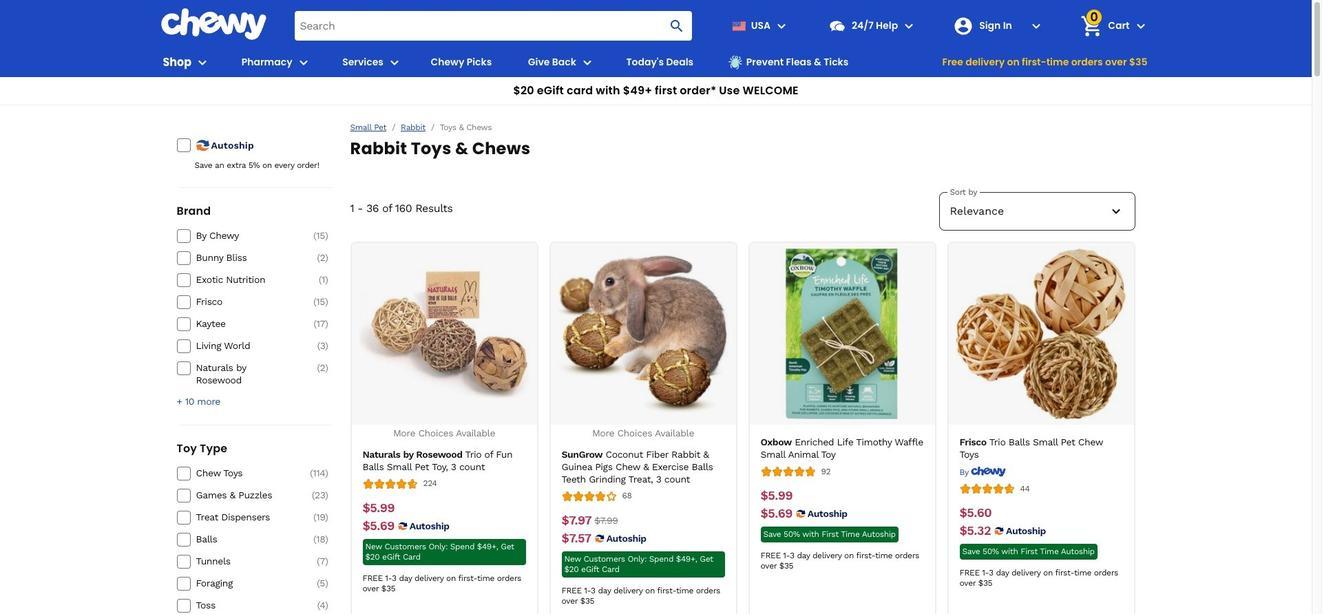 Task type: vqa. For each thing, say whether or not it's contained in the screenshot.
"Pharmacy menu" image
yes



Task type: describe. For each thing, give the bounding box(es) containing it.
help menu image
[[901, 18, 918, 34]]

items image
[[1080, 14, 1104, 38]]

chewy image
[[971, 466, 1007, 477]]

chewy home image
[[160, 8, 267, 40]]

oxbow enriched life timothy waffle small animal toy image
[[757, 249, 928, 420]]

pharmacy menu image
[[295, 54, 312, 71]]

site banner
[[0, 0, 1312, 105]]

naturals by rosewood trio of fun balls small pet toy, 3 count image
[[359, 249, 530, 420]]

sungrow coconut fiber rabbit & guinea pigs chew & exercise balls teeth grinding treat, 3 count image
[[558, 249, 729, 420]]

give back menu image
[[579, 54, 596, 71]]



Task type: locate. For each thing, give the bounding box(es) containing it.
Search text field
[[294, 11, 692, 41]]

change region menu image
[[774, 18, 790, 34]]

cart menu image
[[1133, 18, 1149, 34]]

account menu image
[[1029, 18, 1045, 34]]

None text field
[[761, 488, 793, 504], [960, 506, 992, 521], [761, 506, 793, 521], [562, 513, 592, 528], [595, 513, 618, 528], [363, 518, 395, 534], [562, 531, 592, 546], [761, 488, 793, 504], [960, 506, 992, 521], [761, 506, 793, 521], [562, 513, 592, 528], [595, 513, 618, 528], [363, 518, 395, 534], [562, 531, 592, 546]]

None text field
[[363, 501, 395, 516], [960, 524, 991, 539], [363, 501, 395, 516], [960, 524, 991, 539]]

menu image
[[386, 54, 403, 71]]

menu image
[[194, 54, 211, 71]]

submit search image
[[669, 18, 685, 34]]

chewy support image
[[829, 17, 847, 35]]

Product search field
[[294, 11, 692, 41]]



